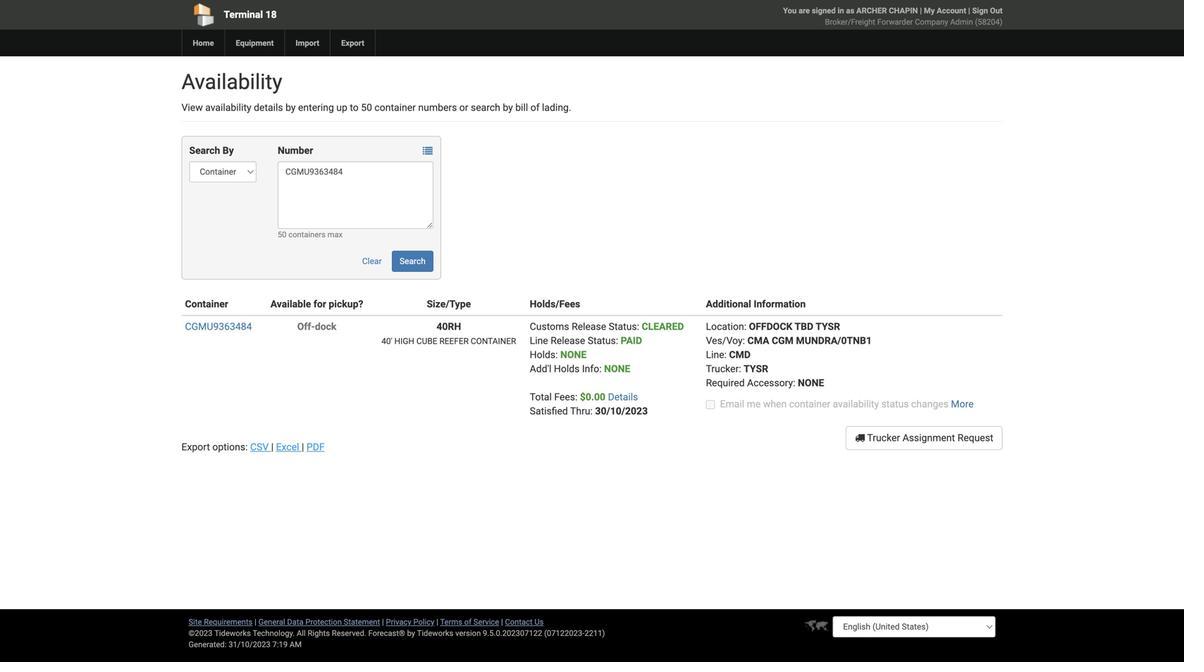 Task type: vqa. For each thing, say whether or not it's contained in the screenshot.
'Additional Information'
yes



Task type: describe. For each thing, give the bounding box(es) containing it.
available
[[271, 299, 311, 310]]

none inside location : offdock tbd tysr ves/voy: cma cgm mundra/0tnb1 line: cmd trucker: tysr required accessory : none
[[798, 378, 825, 389]]

csv link
[[250, 442, 271, 453]]

general
[[259, 618, 285, 627]]

| left general
[[255, 618, 257, 627]]

total fees: $0.00 details satisfied thru: 30/10/2023
[[530, 392, 648, 417]]

for
[[314, 299, 326, 310]]

tbd
[[795, 321, 814, 333]]

information
[[754, 299, 806, 310]]

40rh
[[437, 321, 461, 333]]

required
[[706, 378, 745, 389]]

max
[[328, 230, 343, 239]]

view availability details by entering up to 50 container numbers or search by bill of lading.
[[182, 102, 572, 114]]

bill
[[516, 102, 528, 114]]

30/10/2023
[[595, 406, 648, 417]]

forwarder
[[878, 17, 913, 26]]

line:
[[706, 349, 727, 361]]

excel link
[[276, 442, 302, 453]]

rights
[[308, 629, 330, 639]]

email me when container availability status changes more
[[720, 399, 974, 410]]

1 vertical spatial tysr
[[744, 364, 769, 375]]

company
[[915, 17, 949, 26]]

my account link
[[924, 6, 967, 15]]

export for export
[[341, 38, 364, 48]]

location : offdock tbd tysr ves/voy: cma cgm mundra/0tnb1 line: cmd trucker: tysr required accessory : none
[[706, 321, 872, 389]]

holds:
[[530, 349, 558, 361]]

customs
[[530, 321, 570, 333]]

are
[[799, 6, 810, 15]]

50 containers max
[[278, 230, 343, 239]]

pdf link
[[307, 442, 325, 453]]

search by
[[189, 145, 234, 157]]

search
[[471, 102, 501, 114]]

site
[[189, 618, 202, 627]]

0 vertical spatial release
[[572, 321, 607, 333]]

account
[[937, 6, 967, 15]]

1 horizontal spatial container
[[790, 399, 831, 410]]

cmd
[[729, 349, 751, 361]]

0 horizontal spatial container
[[375, 102, 416, 114]]

me
[[747, 399, 761, 410]]

9.5.0.202307122
[[483, 629, 543, 639]]

number
[[278, 145, 313, 157]]

| left sign in the top of the page
[[969, 6, 971, 15]]

line
[[530, 335, 548, 347]]

1 vertical spatial none
[[604, 364, 631, 375]]

general data protection statement link
[[259, 618, 380, 627]]

of inside 'site requirements | general data protection statement | privacy policy | terms of service | contact us ©2023 tideworks technology. all rights reserved. forecast® by tideworks version 9.5.0.202307122 (07122023-2211) generated: 31/10/2023 7:19 am'
[[465, 618, 472, 627]]

1 horizontal spatial 50
[[361, 102, 372, 114]]

1 vertical spatial 50
[[278, 230, 287, 239]]

lading.
[[542, 102, 572, 114]]

cma
[[748, 335, 770, 347]]

home
[[193, 38, 214, 48]]

export link
[[330, 30, 375, 56]]

all
[[297, 629, 306, 639]]

view
[[182, 102, 203, 114]]

terminal 18 link
[[182, 0, 512, 30]]

numbers
[[418, 102, 457, 114]]

cgm
[[772, 335, 794, 347]]

site requirements | general data protection statement | privacy policy | terms of service | contact us ©2023 tideworks technology. all rights reserved. forecast® by tideworks version 9.5.0.202307122 (07122023-2211) generated: 31/10/2023 7:19 am
[[189, 618, 605, 650]]

1 vertical spatial status
[[588, 335, 616, 347]]

export for export options: csv | excel | pdf
[[182, 442, 210, 453]]

changes
[[912, 399, 949, 410]]

my
[[924, 6, 935, 15]]

1 vertical spatial release
[[551, 335, 585, 347]]

terms of service link
[[440, 618, 499, 627]]

signed
[[812, 6, 836, 15]]

or
[[460, 102, 469, 114]]

details
[[254, 102, 283, 114]]

| left my
[[920, 6, 922, 15]]

0 horizontal spatial by
[[286, 102, 296, 114]]

as
[[847, 6, 855, 15]]

0 horizontal spatial availability
[[205, 102, 252, 114]]

| left "pdf" link
[[302, 442, 304, 453]]

pdf
[[307, 442, 325, 453]]

contact us link
[[505, 618, 544, 627]]

am
[[290, 641, 302, 650]]

by
[[223, 145, 234, 157]]

search for search
[[400, 257, 426, 267]]

off-dock
[[297, 321, 337, 333]]

tideworks
[[417, 629, 454, 639]]

import link
[[284, 30, 330, 56]]

info:
[[582, 364, 602, 375]]

availability
[[182, 69, 282, 94]]

trucker
[[868, 433, 901, 444]]

details link
[[608, 392, 638, 403]]

requirements
[[204, 618, 253, 627]]

admin
[[951, 17, 974, 26]]

us
[[535, 618, 544, 627]]

7:19
[[273, 641, 288, 650]]

status
[[882, 399, 909, 410]]



Task type: locate. For each thing, give the bounding box(es) containing it.
trucker:
[[706, 364, 742, 375]]

status
[[609, 321, 637, 333], [588, 335, 616, 347]]

cube
[[417, 337, 438, 347]]

(58204)
[[975, 17, 1003, 26]]

holds/fees
[[530, 299, 581, 310]]

1 horizontal spatial search
[[400, 257, 426, 267]]

40'
[[382, 337, 393, 347]]

0 vertical spatial none
[[561, 349, 587, 361]]

search right the clear button
[[400, 257, 426, 267]]

2 horizontal spatial none
[[798, 378, 825, 389]]

release right "customs"
[[572, 321, 607, 333]]

50
[[361, 102, 372, 114], [278, 230, 287, 239]]

additional information
[[706, 299, 806, 310]]

privacy policy link
[[386, 618, 435, 627]]

0 vertical spatial status
[[609, 321, 637, 333]]

40rh 40' high cube reefer container
[[382, 321, 516, 347]]

request
[[958, 433, 994, 444]]

search for search by
[[189, 145, 220, 157]]

None checkbox
[[706, 401, 715, 410]]

add'l
[[530, 364, 552, 375]]

0 horizontal spatial export
[[182, 442, 210, 453]]

cleared
[[642, 321, 684, 333]]

version
[[456, 629, 481, 639]]

containers
[[289, 230, 326, 239]]

0 vertical spatial 50
[[361, 102, 372, 114]]

out
[[991, 6, 1003, 15]]

1 horizontal spatial availability
[[833, 399, 879, 410]]

you are signed in as archer chapin | my account | sign out broker/freight forwarder company admin (58204)
[[784, 6, 1003, 26]]

up
[[337, 102, 348, 114]]

by left bill
[[503, 102, 513, 114]]

chapin
[[889, 6, 918, 15]]

by
[[286, 102, 296, 114], [503, 102, 513, 114], [407, 629, 415, 639]]

paid
[[621, 335, 642, 347]]

31/10/2023
[[229, 641, 271, 650]]

reserved.
[[332, 629, 367, 639]]

tysr up accessory
[[744, 364, 769, 375]]

0 horizontal spatial 50
[[278, 230, 287, 239]]

1 vertical spatial of
[[465, 618, 472, 627]]

1 horizontal spatial none
[[604, 364, 631, 375]]

1 vertical spatial availability
[[833, 399, 879, 410]]

2 vertical spatial none
[[798, 378, 825, 389]]

satisfied
[[530, 406, 568, 417]]

0 vertical spatial availability
[[205, 102, 252, 114]]

customs release status : cleared line release status : paid holds: none add'l holds info: none
[[530, 321, 684, 375]]

terminal
[[224, 9, 263, 20]]

50 right to
[[361, 102, 372, 114]]

policy
[[414, 618, 435, 627]]

clear button
[[355, 251, 390, 272]]

csv
[[250, 442, 269, 453]]

export options: csv | excel | pdf
[[182, 442, 325, 453]]

more
[[951, 399, 974, 410]]

status up paid
[[609, 321, 637, 333]]

| up '9.5.0.202307122'
[[501, 618, 503, 627]]

sign
[[973, 6, 989, 15]]

export down terminal 18 link
[[341, 38, 364, 48]]

container right when
[[790, 399, 831, 410]]

broker/freight
[[825, 17, 876, 26]]

additional
[[706, 299, 752, 310]]

off-
[[297, 321, 315, 333]]

cgmu9363484
[[185, 321, 252, 333]]

0 vertical spatial export
[[341, 38, 364, 48]]

equipment
[[236, 38, 274, 48]]

release down "customs"
[[551, 335, 585, 347]]

none right accessory
[[798, 378, 825, 389]]

assignment
[[903, 433, 956, 444]]

import
[[296, 38, 320, 48]]

1 horizontal spatial by
[[407, 629, 415, 639]]

| up 'forecast®'
[[382, 618, 384, 627]]

0 vertical spatial of
[[531, 102, 540, 114]]

by down privacy policy link
[[407, 629, 415, 639]]

0 vertical spatial tysr
[[816, 321, 841, 333]]

: up paid
[[637, 321, 640, 333]]

entering
[[298, 102, 334, 114]]

trucker assignment request button
[[846, 427, 1003, 451]]

dock
[[315, 321, 337, 333]]

50 left the containers
[[278, 230, 287, 239]]

data
[[287, 618, 304, 627]]

18
[[266, 9, 277, 20]]

thru:
[[570, 406, 593, 417]]

1 vertical spatial export
[[182, 442, 210, 453]]

reefer
[[440, 337, 469, 347]]

availability up truck icon at the right bottom
[[833, 399, 879, 410]]

none up holds
[[561, 349, 587, 361]]

tysr up mundra/0tnb1
[[816, 321, 841, 333]]

forecast®
[[368, 629, 405, 639]]

high
[[395, 337, 415, 347]]

of right bill
[[531, 102, 540, 114]]

0 horizontal spatial of
[[465, 618, 472, 627]]

total
[[530, 392, 552, 403]]

options:
[[213, 442, 248, 453]]

2 horizontal spatial by
[[503, 102, 513, 114]]

0 horizontal spatial search
[[189, 145, 220, 157]]

none right info:
[[604, 364, 631, 375]]

container right to
[[375, 102, 416, 114]]

1 horizontal spatial tysr
[[816, 321, 841, 333]]

container
[[185, 299, 228, 310]]

contact
[[505, 618, 533, 627]]

by right "details"
[[286, 102, 296, 114]]

home link
[[182, 30, 225, 56]]

technology.
[[253, 629, 295, 639]]

| right csv
[[271, 442, 274, 453]]

Number text field
[[278, 161, 434, 229]]

size/type
[[427, 299, 471, 310]]

fees:
[[555, 392, 578, 403]]

offdock
[[749, 321, 793, 333]]

search inside button
[[400, 257, 426, 267]]

show list image
[[423, 146, 433, 156]]

1 vertical spatial container
[[790, 399, 831, 410]]

search left by
[[189, 145, 220, 157]]

ves/voy:
[[706, 335, 745, 347]]

of up version
[[465, 618, 472, 627]]

statement
[[344, 618, 380, 627]]

2211)
[[585, 629, 605, 639]]

: up ves/voy:
[[744, 321, 747, 333]]

: down cgm in the right bottom of the page
[[793, 378, 796, 389]]

availability down availability
[[205, 102, 252, 114]]

by inside 'site requirements | general data protection statement | privacy policy | terms of service | contact us ©2023 tideworks technology. all rights reserved. forecast® by tideworks version 9.5.0.202307122 (07122023-2211) generated: 31/10/2023 7:19 am'
[[407, 629, 415, 639]]

export left the options:
[[182, 442, 210, 453]]

0 horizontal spatial none
[[561, 349, 587, 361]]

©2023 tideworks
[[189, 629, 251, 639]]

tysr
[[816, 321, 841, 333], [744, 364, 769, 375]]

availability
[[205, 102, 252, 114], [833, 399, 879, 410]]

privacy
[[386, 618, 412, 627]]

0 vertical spatial search
[[189, 145, 220, 157]]

0 horizontal spatial tysr
[[744, 364, 769, 375]]

service
[[474, 618, 499, 627]]

|
[[920, 6, 922, 15], [969, 6, 971, 15], [271, 442, 274, 453], [302, 442, 304, 453], [255, 618, 257, 627], [382, 618, 384, 627], [437, 618, 439, 627], [501, 618, 503, 627]]

mundra/0tnb1
[[796, 335, 872, 347]]

1 vertical spatial search
[[400, 257, 426, 267]]

generated:
[[189, 641, 227, 650]]

truck image
[[855, 433, 865, 443]]

0 vertical spatial container
[[375, 102, 416, 114]]

: left paid
[[616, 335, 619, 347]]

1 horizontal spatial of
[[531, 102, 540, 114]]

protection
[[306, 618, 342, 627]]

holds
[[554, 364, 580, 375]]

container
[[375, 102, 416, 114], [790, 399, 831, 410]]

1 horizontal spatial export
[[341, 38, 364, 48]]

search button
[[392, 251, 434, 272]]

status left paid
[[588, 335, 616, 347]]

to
[[350, 102, 359, 114]]

| up the tideworks
[[437, 618, 439, 627]]



